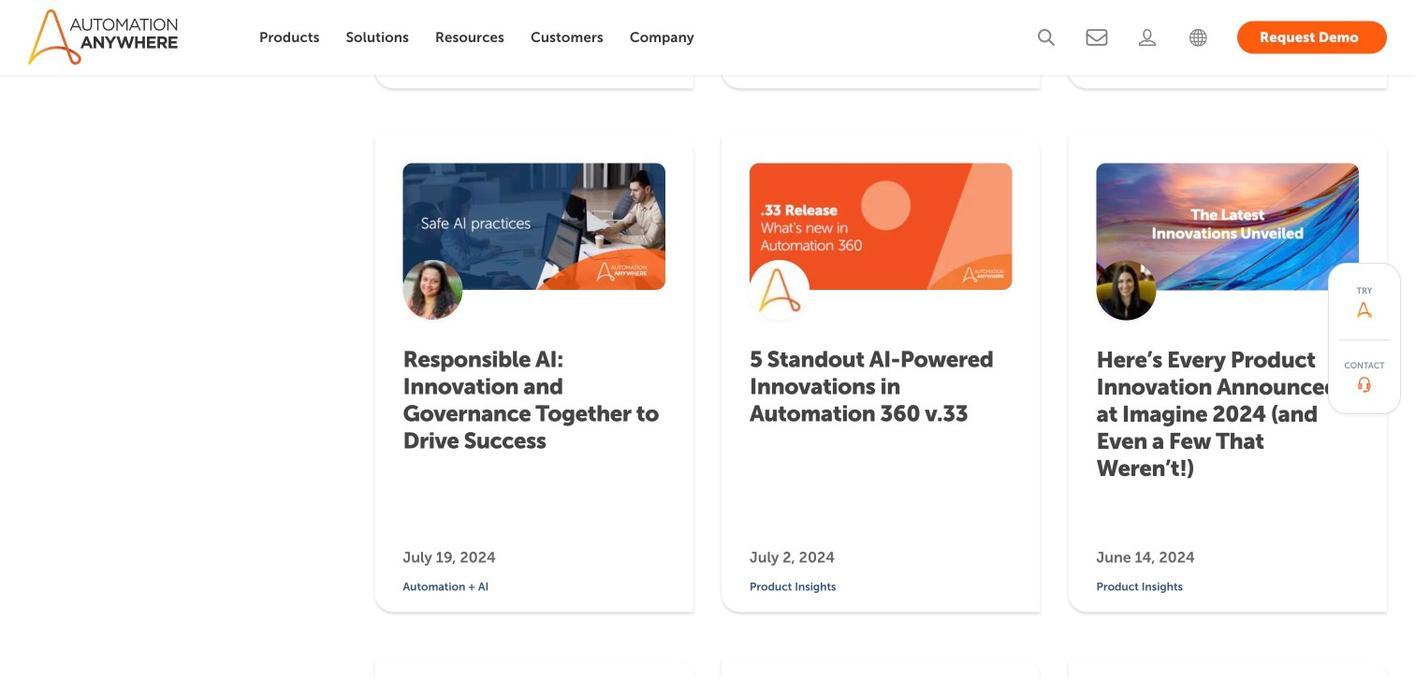 Task type: describe. For each thing, give the bounding box(es) containing it.
language selector image
[[1187, 26, 1209, 49]]

here's every product innovation announced at imagine 2024 (and even a few that weren't!) image
[[1096, 163, 1359, 290]]

responsible ai: innovation and governance together to drive success image
[[403, 163, 665, 290]]

5 standout ai-powered innovations in automation 360 v.33 image
[[750, 163, 1012, 290]]

login image
[[1136, 26, 1159, 49]]

automation anywhere image
[[1357, 302, 1372, 318]]



Task type: vqa. For each thing, say whether or not it's contained in the screenshot.
turning the tide on ocean pollution: how wwf-india and automation anywhere are driving real change IMAGE
no



Task type: locate. For each thing, give the bounding box(es) containing it.
contact image
[[1358, 377, 1371, 393]]

neeti mehta image
[[403, 260, 463, 320]]

automation anywhere staff image
[[750, 260, 810, 320]]

search image
[[1035, 26, 1058, 49]]

automation anywhere image
[[28, 10, 182, 65]]

support image
[[1086, 26, 1108, 49]]



